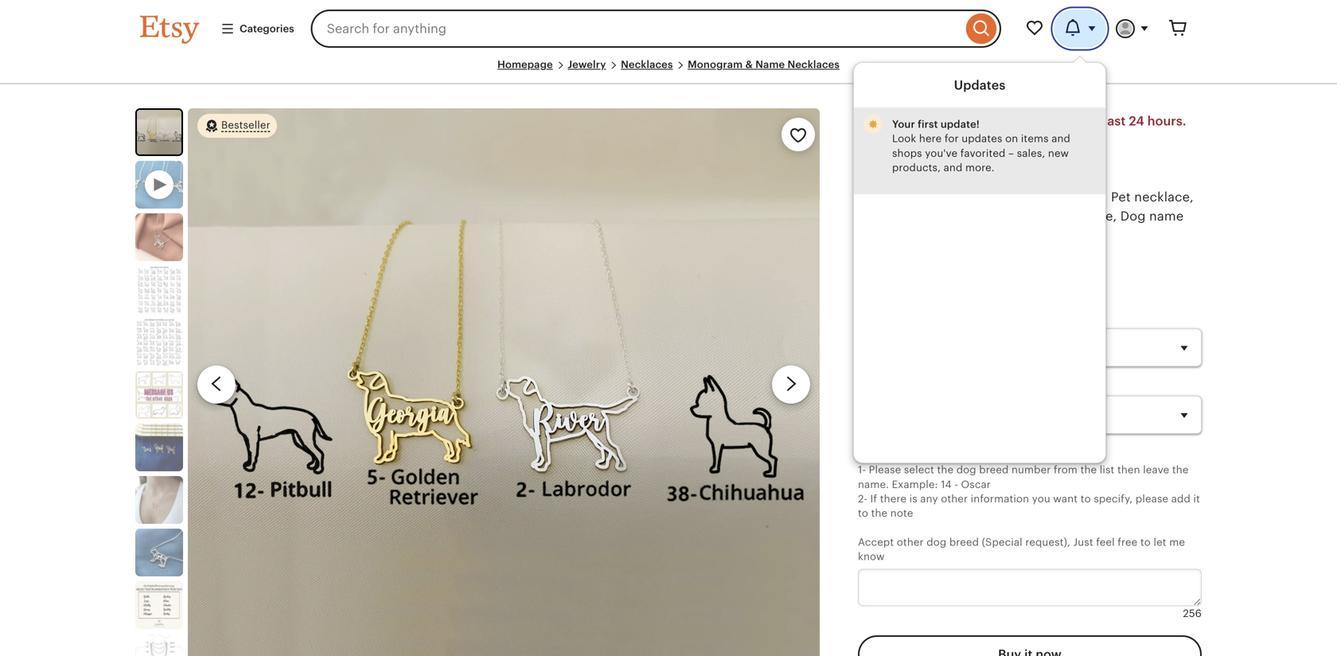 Task type: vqa. For each thing, say whether or not it's contained in the screenshot.
Can I use coconut oil for the maintenance?
no



Task type: locate. For each thing, give the bounding box(es) containing it.
first
[[918, 118, 938, 130]]

$49.10+
[[947, 142, 986, 154]]

1 horizontal spatial necklaces
[[788, 59, 840, 70]]

1 vertical spatial for
[[937, 163, 954, 177]]

necklaces right name
[[788, 59, 840, 70]]

0 vertical spatial other
[[941, 493, 968, 505]]

favorited
[[961, 147, 1006, 159]]

people
[[947, 114, 989, 128]]

example:
[[892, 478, 938, 490]]

your first update! look here for updates on items and shops you've favorited – sales, new products, and more.
[[892, 118, 1071, 174]]

and down you've
[[944, 162, 963, 174]]

0 horizontal spatial necklaces
[[621, 59, 673, 70]]

1 vertical spatial memorial
[[950, 228, 1009, 242]]

Search for anything text field
[[311, 10, 963, 48]]

2 necklaces from the left
[[788, 59, 840, 70]]

dog necklace dog necklace for woman pet necklace dog image 2 image
[[135, 214, 183, 261]]

necklace up custom
[[979, 190, 1034, 204]]

1 horizontal spatial and
[[1052, 133, 1071, 145]]

1 vertical spatial breed
[[950, 536, 979, 548]]

other down the -
[[941, 493, 968, 505]]

leave
[[1143, 464, 1170, 476]]

1 vertical spatial other
[[897, 536, 924, 548]]

want
[[1054, 493, 1078, 505]]

breed
[[979, 464, 1009, 476], [950, 536, 979, 548]]

to right want
[[1081, 493, 1091, 505]]

number
[[1012, 464, 1051, 476]]

0 vertical spatial dog
[[1030, 209, 1054, 223]]

0 horizontal spatial dog
[[927, 536, 947, 548]]

-
[[955, 478, 958, 490]]

is
[[910, 493, 918, 505]]

menu bar containing homepage
[[140, 57, 1197, 85]]

and up new
[[1052, 133, 1071, 145]]

for down update!
[[945, 133, 959, 145]]

name
[[1150, 209, 1184, 223], [1012, 228, 1046, 242]]

dog up oscar
[[957, 464, 977, 476]]

0 vertical spatial breed
[[979, 464, 1009, 476]]

breed up oscar
[[979, 464, 1009, 476]]

2 vertical spatial for
[[1038, 190, 1055, 204]]

dog necklace dog necklace for woman pet necklace dog image 3 image
[[135, 266, 183, 314]]

24
[[1129, 114, 1145, 128]]

1 necklaces from the left
[[621, 59, 673, 70]]

necklace down woman,
[[1050, 228, 1106, 242]]

other inside accept other dog breed (special request), just feel free to let me know
[[897, 536, 924, 548]]

$24.55+
[[858, 135, 942, 160]]

0 vertical spatial for
[[945, 133, 959, 145]]

2 horizontal spatial dog
[[1030, 209, 1054, 223]]

sales,
[[1017, 147, 1046, 159]]

from
[[1054, 464, 1078, 476]]

0 horizontal spatial and
[[944, 162, 963, 174]]

50%
[[858, 163, 885, 177]]

$24.55+ $49.10+
[[858, 135, 986, 160]]

dog right custom
[[1030, 209, 1054, 223]]

dog necklace dog necklace for woman pet necklace dog image 10 image
[[135, 634, 183, 656]]

necklace
[[979, 190, 1034, 204], [1050, 228, 1106, 242]]

1 horizontal spatial dog
[[957, 464, 977, 476]]

list
[[1100, 464, 1115, 476]]

the right leave
[[1173, 464, 1189, 476]]

last
[[1104, 114, 1126, 128]]

update!
[[941, 118, 980, 130]]

for down time
[[1038, 190, 1055, 204]]

0 horizontal spatial necklace
[[979, 190, 1034, 204]]

&
[[746, 59, 753, 70]]

and
[[1052, 133, 1071, 145], [944, 162, 963, 174]]

17
[[931, 114, 943, 128]]

breed left the (special
[[950, 536, 979, 548]]

1 horizontal spatial necklace
[[1050, 228, 1106, 242]]

0 horizontal spatial memorial
[[887, 209, 946, 223]]

for inside dog necklace, dog necklace for woman, pet necklace, dog memorial gift, custom dog necklace, dog name necklace, dog memorial name necklace
[[1038, 190, 1055, 204]]

select
[[904, 464, 935, 476]]

None search field
[[311, 10, 1002, 48]]

to
[[1081, 493, 1091, 505], [858, 507, 869, 519], [1141, 536, 1151, 548]]

2 vertical spatial to
[[1141, 536, 1151, 548]]

to inside accept other dog breed (special request), just feel free to let me know
[[1141, 536, 1151, 548]]

for left a
[[937, 163, 954, 177]]

0 vertical spatial memorial
[[887, 209, 946, 223]]

–
[[1009, 147, 1014, 159]]

50% off sale for a limited time
[[858, 163, 1042, 177]]

256
[[1183, 608, 1202, 619]]

categories
[[240, 23, 294, 35]]

0 vertical spatial name
[[1150, 209, 1184, 223]]

memorial down gift,
[[950, 228, 1009, 242]]

for
[[945, 133, 959, 145], [937, 163, 954, 177], [1038, 190, 1055, 204]]

dog down any
[[927, 536, 947, 548]]

hours.
[[1148, 114, 1187, 128]]

the down if
[[871, 507, 888, 519]]

1 vertical spatial dog
[[957, 464, 977, 476]]

0 horizontal spatial to
[[858, 507, 869, 519]]

then
[[1118, 464, 1141, 476]]

dog
[[1030, 209, 1054, 223], [957, 464, 977, 476], [927, 536, 947, 548]]

updates banner
[[111, 0, 1226, 463]]

homepage
[[498, 59, 553, 70]]

please
[[1136, 493, 1169, 505]]

1 vertical spatial to
[[858, 507, 869, 519]]

memorial
[[887, 209, 946, 223], [950, 228, 1009, 242]]

1 horizontal spatial memorial
[[950, 228, 1009, 242]]

other down note
[[897, 536, 924, 548]]

necklaces down search for anything text field
[[621, 59, 673, 70]]

0 vertical spatial to
[[1081, 493, 1091, 505]]

note
[[891, 507, 914, 519]]

to left let
[[1141, 536, 1151, 548]]

necklaces link
[[621, 59, 673, 70]]

1 vertical spatial name
[[1012, 228, 1046, 242]]

2 vertical spatial dog
[[927, 536, 947, 548]]

pet
[[1111, 190, 1131, 204]]

dog name necklace for woman image
[[188, 108, 820, 656], [137, 110, 182, 155]]

1 horizontal spatial dog name necklace for woman image
[[188, 108, 820, 656]]

to down 2-
[[858, 507, 869, 519]]

necklace, down woman,
[[1058, 209, 1117, 223]]

necklace,
[[887, 190, 947, 204], [1135, 190, 1194, 204], [1058, 209, 1117, 223], [858, 228, 918, 242]]

new
[[1048, 147, 1069, 159]]

the right in
[[1081, 114, 1101, 128]]

monogram
[[688, 59, 743, 70]]

dog necklace dog necklace for woman pet necklace dog image 7 image
[[135, 476, 183, 524]]

0 horizontal spatial other
[[897, 536, 924, 548]]

other
[[941, 493, 968, 505], [897, 536, 924, 548]]

menu bar
[[140, 57, 1197, 85]]

Add your personalization text field
[[858, 569, 1202, 606]]

breed inside 1- please select the dog breed number from the list then leave the name. example: 14 - oscar 2- if there is any other information you want to specify, please add it to the note
[[979, 464, 1009, 476]]

woman,
[[1059, 190, 1108, 204]]

none search field inside updates banner
[[311, 10, 1002, 48]]

the
[[1081, 114, 1101, 128], [937, 464, 954, 476], [1081, 464, 1097, 476], [1173, 464, 1189, 476], [871, 507, 888, 519]]

memorial left gift,
[[887, 209, 946, 223]]

1 horizontal spatial other
[[941, 493, 968, 505]]

2 horizontal spatial to
[[1141, 536, 1151, 548]]



Task type: describe. For each thing, give the bounding box(es) containing it.
name
[[756, 59, 785, 70]]

let
[[1154, 536, 1167, 548]]

more.
[[966, 162, 995, 174]]

categories button
[[209, 14, 306, 43]]

just
[[1074, 536, 1094, 548]]

dog inside dog necklace, dog necklace for woman, pet necklace, dog memorial gift, custom dog necklace, dog name necklace, dog memorial name necklace
[[1030, 209, 1054, 223]]

homepage link
[[498, 59, 553, 70]]

you've
[[925, 147, 958, 159]]

dog necklace dog necklace for woman pet necklace dog image 4 image
[[135, 319, 183, 366]]

(special
[[982, 536, 1023, 548]]

updates
[[954, 78, 1006, 92]]

0 vertical spatial and
[[1052, 133, 1071, 145]]

in
[[858, 114, 870, 128]]

accept other dog breed (special request), just feel free to let me know
[[858, 536, 1185, 563]]

2-
[[858, 493, 868, 505]]

dog necklace dog necklace for woman pet necklace dog image 6 image
[[135, 424, 183, 471]]

other inside 1- please select the dog breed number from the list then leave the name. example: 14 - oscar 2- if there is any other information you want to specify, please add it to the note
[[941, 493, 968, 505]]

dog necklace dog necklace for woman pet necklace dog image 8 image
[[135, 529, 183, 577]]

items
[[1021, 133, 1049, 145]]

accept
[[858, 536, 894, 548]]

1- please select the dog breed number from the list then leave the name. example: 14 - oscar 2- if there is any other information you want to specify, please add it to the note
[[858, 464, 1201, 519]]

dog inside 1- please select the dog breed number from the list then leave the name. example: 14 - oscar 2- if there is any other information you want to specify, please add it to the note
[[957, 464, 977, 476]]

in demand. 17 people bought this in the last 24 hours.
[[858, 114, 1187, 128]]

request),
[[1026, 536, 1071, 548]]

in
[[1066, 114, 1078, 128]]

limited
[[968, 163, 1011, 177]]

sale
[[909, 163, 934, 177]]

free
[[1118, 536, 1138, 548]]

information
[[971, 493, 1030, 505]]

bought
[[993, 114, 1037, 128]]

breed inside accept other dog breed (special request), just feel free to let me know
[[950, 536, 979, 548]]

it
[[1194, 493, 1201, 505]]

dog inside accept other dog breed (special request), just feel free to let me know
[[927, 536, 947, 548]]

bestseller button
[[197, 113, 277, 139]]

you
[[1032, 493, 1051, 505]]

any
[[921, 493, 938, 505]]

updates
[[962, 133, 1003, 145]]

1 vertical spatial and
[[944, 162, 963, 174]]

shops
[[892, 147, 922, 159]]

1 vertical spatial necklace
[[1050, 228, 1106, 242]]

off
[[888, 163, 906, 177]]

here
[[919, 133, 942, 145]]

0 horizontal spatial name
[[1012, 228, 1046, 242]]

specify,
[[1094, 493, 1133, 505]]

this
[[1040, 114, 1063, 128]]

1-
[[858, 464, 866, 476]]

know
[[858, 551, 885, 563]]

bestseller
[[221, 119, 270, 131]]

name.
[[858, 478, 889, 490]]

products,
[[892, 162, 941, 174]]

gift,
[[949, 209, 974, 223]]

add
[[1172, 493, 1191, 505]]

demand.
[[873, 114, 928, 128]]

1 horizontal spatial to
[[1081, 493, 1091, 505]]

oscar
[[961, 478, 991, 490]]

for inside your first update! look here for updates on items and shops you've favorited – sales, new products, and more.
[[945, 133, 959, 145]]

necklace, right pet
[[1135, 190, 1194, 204]]

on
[[1006, 133, 1018, 145]]

0 horizontal spatial dog name necklace for woman image
[[137, 110, 182, 155]]

the left "list"
[[1081, 464, 1097, 476]]

dog necklace dog necklace for woman pet necklace dog image 9 image
[[135, 581, 183, 629]]

time
[[1014, 163, 1042, 177]]

me
[[1170, 536, 1185, 548]]

the up 14
[[937, 464, 954, 476]]

please
[[869, 464, 901, 476]]

a
[[957, 163, 965, 177]]

custom
[[978, 209, 1026, 223]]

dog necklace, dog necklace for woman, pet necklace, dog memorial gift, custom dog necklace, dog name necklace, dog memorial name necklace
[[858, 190, 1194, 242]]

14
[[941, 478, 952, 490]]

1 horizontal spatial name
[[1150, 209, 1184, 223]]

dog necklace dog necklace for woman pet necklace dog image 5 image
[[135, 371, 183, 419]]

0 vertical spatial necklace
[[979, 190, 1034, 204]]

necklace, down sale
[[887, 190, 947, 204]]

your
[[892, 118, 915, 130]]

jewelry
[[568, 59, 606, 70]]

necklace, down off
[[858, 228, 918, 242]]

monogram & name necklaces
[[688, 59, 840, 70]]

monogram & name necklaces link
[[688, 59, 840, 70]]

if
[[871, 493, 878, 505]]

feel
[[1097, 536, 1115, 548]]

there
[[880, 493, 907, 505]]

look
[[892, 133, 917, 145]]

jewelry link
[[568, 59, 606, 70]]



